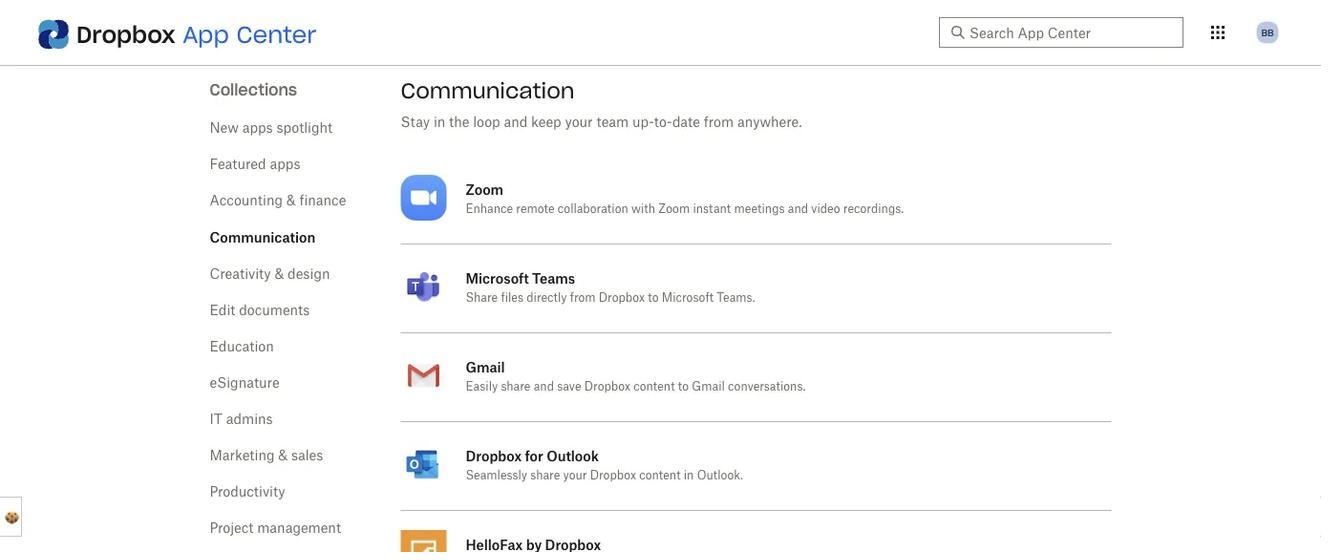 Task type: locate. For each thing, give the bounding box(es) containing it.
your right "keep"
[[565, 116, 593, 129]]

to left 'conversations.'
[[678, 381, 689, 393]]

1 vertical spatial share
[[531, 470, 560, 482]]

from inside microsoft teams share files directly from dropbox to microsoft teams.
[[570, 292, 596, 304]]

& left the design
[[275, 268, 284, 281]]

1 vertical spatial to
[[678, 381, 689, 393]]

0 horizontal spatial to
[[648, 292, 659, 304]]

apps
[[242, 121, 273, 135], [270, 158, 301, 171]]

from right date at the right of page
[[704, 116, 734, 129]]

share down for
[[531, 470, 560, 482]]

1 horizontal spatial and
[[534, 381, 554, 393]]

& left sales
[[278, 449, 288, 463]]

1 horizontal spatial in
[[684, 470, 694, 482]]

education
[[210, 340, 274, 354]]

1 vertical spatial zoom
[[659, 204, 690, 215]]

0 vertical spatial from
[[704, 116, 734, 129]]

dropbox right directly
[[599, 292, 645, 304]]

to inside microsoft teams share files directly from dropbox to microsoft teams.
[[648, 292, 659, 304]]

share inside gmail easily share and save dropbox content to gmail conversations.
[[501, 381, 531, 393]]

0 vertical spatial in
[[434, 116, 446, 129]]

0 horizontal spatial in
[[434, 116, 446, 129]]

featured
[[210, 158, 266, 171]]

& for finance
[[287, 194, 296, 207]]

team
[[597, 116, 629, 129]]

bb
[[1262, 26, 1275, 38]]

collections
[[210, 80, 297, 99]]

apps for featured
[[270, 158, 301, 171]]

featured apps link
[[210, 158, 301, 171]]

date
[[673, 116, 701, 129]]

and left save
[[534, 381, 554, 393]]

apps right new
[[242, 121, 273, 135]]

0 vertical spatial to
[[648, 292, 659, 304]]

microsoft up files
[[466, 270, 529, 286]]

from
[[704, 116, 734, 129], [570, 292, 596, 304]]

& for design
[[275, 268, 284, 281]]

apps up accounting & finance link
[[270, 158, 301, 171]]

share right the easily
[[501, 381, 531, 393]]

bb button
[[1253, 17, 1284, 48]]

0 horizontal spatial zoom
[[466, 181, 504, 197]]

content left outlook.
[[640, 470, 681, 482]]

0 horizontal spatial communication
[[210, 229, 316, 245]]

communication
[[401, 77, 575, 104], [210, 229, 316, 245]]

1 vertical spatial &
[[275, 268, 284, 281]]

1 vertical spatial your
[[563, 470, 587, 482]]

it admins link
[[210, 413, 273, 426]]

outlook.
[[697, 470, 744, 482]]

dropbox left app at the left top of the page
[[76, 20, 176, 49]]

gmail up the easily
[[466, 359, 505, 375]]

marketing & sales link
[[210, 449, 323, 463]]

Search App Center text field
[[970, 22, 1173, 43]]

1 horizontal spatial microsoft
[[662, 292, 714, 304]]

1 vertical spatial and
[[788, 204, 809, 215]]

0 vertical spatial apps
[[242, 121, 273, 135]]

microsoft
[[466, 270, 529, 286], [662, 292, 714, 304]]

0 vertical spatial communication
[[401, 77, 575, 104]]

0 vertical spatial zoom
[[466, 181, 504, 197]]

in
[[434, 116, 446, 129], [684, 470, 694, 482]]

1 vertical spatial from
[[570, 292, 596, 304]]

1 vertical spatial content
[[640, 470, 681, 482]]

dropbox
[[76, 20, 176, 49], [599, 292, 645, 304], [585, 381, 631, 393], [466, 448, 522, 464], [590, 470, 637, 482]]

zoom right the with
[[659, 204, 690, 215]]

dropbox right save
[[585, 381, 631, 393]]

in left the
[[434, 116, 446, 129]]

2 vertical spatial &
[[278, 449, 288, 463]]

center
[[236, 20, 317, 49]]

spotlight
[[277, 121, 333, 135]]

to-
[[654, 116, 673, 129]]

admins
[[226, 413, 273, 426]]

zoom up enhance
[[466, 181, 504, 197]]

dropbox down the outlook
[[590, 470, 637, 482]]

and inside zoom enhance remote collaboration with zoom instant meetings and video recordings.
[[788, 204, 809, 215]]

your down the outlook
[[563, 470, 587, 482]]

1 vertical spatial in
[[684, 470, 694, 482]]

gmail
[[466, 359, 505, 375], [692, 381, 725, 393]]

meetings
[[734, 204, 785, 215]]

to for gmail
[[678, 381, 689, 393]]

new apps spotlight link
[[210, 121, 333, 135]]

edit
[[210, 304, 235, 317]]

zoom
[[466, 181, 504, 197], [659, 204, 690, 215]]

esignature link
[[210, 377, 280, 390]]

to inside gmail easily share and save dropbox content to gmail conversations.
[[678, 381, 689, 393]]

for
[[525, 448, 544, 464]]

microsoft left teams.
[[662, 292, 714, 304]]

& for sales
[[278, 449, 288, 463]]

0 horizontal spatial gmail
[[466, 359, 505, 375]]

1 horizontal spatial to
[[678, 381, 689, 393]]

to up gmail easily share and save dropbox content to gmail conversations.
[[648, 292, 659, 304]]

& left finance
[[287, 194, 296, 207]]

0 horizontal spatial microsoft
[[466, 270, 529, 286]]

0 horizontal spatial from
[[570, 292, 596, 304]]

it admins
[[210, 413, 273, 426]]

1 vertical spatial apps
[[270, 158, 301, 171]]

0 vertical spatial your
[[565, 116, 593, 129]]

and right loop on the top
[[504, 116, 528, 129]]

creativity & design link
[[210, 268, 330, 281]]

2 vertical spatial and
[[534, 381, 554, 393]]

new
[[210, 121, 239, 135]]

content
[[634, 381, 675, 393], [640, 470, 681, 482]]

dropbox app center
[[76, 20, 317, 49]]

communication up the creativity & design
[[210, 229, 316, 245]]

documents
[[239, 304, 310, 317]]

in left outlook.
[[684, 470, 694, 482]]

keep
[[531, 116, 562, 129]]

share
[[501, 381, 531, 393], [531, 470, 560, 482]]

share
[[466, 292, 498, 304]]

your
[[565, 116, 593, 129], [563, 470, 587, 482]]

1 horizontal spatial gmail
[[692, 381, 725, 393]]

apps for new
[[242, 121, 273, 135]]

0 vertical spatial &
[[287, 194, 296, 207]]

creativity & design
[[210, 268, 330, 281]]

&
[[287, 194, 296, 207], [275, 268, 284, 281], [278, 449, 288, 463]]

to
[[648, 292, 659, 304], [678, 381, 689, 393]]

0 horizontal spatial and
[[504, 116, 528, 129]]

stay
[[401, 116, 430, 129]]

0 vertical spatial microsoft
[[466, 270, 529, 286]]

in inside 'dropbox for outlook seamlessly share your dropbox content in outlook.'
[[684, 470, 694, 482]]

dropbox inside microsoft teams share files directly from dropbox to microsoft teams.
[[599, 292, 645, 304]]

easily
[[466, 381, 498, 393]]

content right save
[[634, 381, 675, 393]]

and left video
[[788, 204, 809, 215]]

productivity
[[210, 486, 285, 499]]

0 vertical spatial and
[[504, 116, 528, 129]]

new apps spotlight
[[210, 121, 333, 135]]

finance
[[300, 194, 346, 207]]

2 horizontal spatial and
[[788, 204, 809, 215]]

gmail left 'conversations.'
[[692, 381, 725, 393]]

the
[[449, 116, 470, 129]]

0 vertical spatial share
[[501, 381, 531, 393]]

edit documents link
[[210, 304, 310, 317]]

1 vertical spatial communication
[[210, 229, 316, 245]]

and
[[504, 116, 528, 129], [788, 204, 809, 215], [534, 381, 554, 393]]

0 vertical spatial content
[[634, 381, 675, 393]]

education link
[[210, 340, 274, 354]]

zoom enhance remote collaboration with zoom instant meetings and video recordings.
[[466, 181, 904, 215]]

from down teams
[[570, 292, 596, 304]]

it
[[210, 413, 223, 426]]

teams
[[532, 270, 575, 286]]

microsoft teams share files directly from dropbox to microsoft teams.
[[466, 270, 756, 304]]

communication up loop on the top
[[401, 77, 575, 104]]



Task type: vqa. For each thing, say whether or not it's contained in the screenshot.


Task type: describe. For each thing, give the bounding box(es) containing it.
1 horizontal spatial from
[[704, 116, 734, 129]]

recordings.
[[844, 204, 904, 215]]

0 vertical spatial gmail
[[466, 359, 505, 375]]

files
[[501, 292, 524, 304]]

accounting & finance link
[[210, 194, 346, 207]]

management
[[257, 522, 341, 535]]

project management
[[210, 522, 341, 535]]

save
[[557, 381, 582, 393]]

app
[[183, 20, 229, 49]]

dropbox for outlook seamlessly share your dropbox content in outlook.
[[466, 448, 744, 482]]

marketing
[[210, 449, 275, 463]]

featured apps
[[210, 158, 301, 171]]

1 horizontal spatial zoom
[[659, 204, 690, 215]]

share inside 'dropbox for outlook seamlessly share your dropbox content in outlook.'
[[531, 470, 560, 482]]

1 vertical spatial microsoft
[[662, 292, 714, 304]]

project
[[210, 522, 254, 535]]

content inside 'dropbox for outlook seamlessly share your dropbox content in outlook.'
[[640, 470, 681, 482]]

design
[[288, 268, 330, 281]]

loop
[[473, 116, 501, 129]]

sales
[[291, 449, 323, 463]]

anywhere.
[[738, 116, 802, 129]]

accounting
[[210, 194, 283, 207]]

edit documents
[[210, 304, 310, 317]]

to for microsoft teams
[[648, 292, 659, 304]]

instant
[[693, 204, 731, 215]]

conversations.
[[728, 381, 806, 393]]

outlook
[[547, 448, 599, 464]]

seamlessly
[[466, 470, 528, 482]]

project management link
[[210, 522, 341, 535]]

remote
[[516, 204, 555, 215]]

esignature
[[210, 377, 280, 390]]

creativity
[[210, 268, 271, 281]]

your inside 'dropbox for outlook seamlessly share your dropbox content in outlook.'
[[563, 470, 587, 482]]

accounting & finance
[[210, 194, 346, 207]]

communication link
[[210, 229, 316, 245]]

marketing & sales
[[210, 449, 323, 463]]

dropbox inside gmail easily share and save dropbox content to gmail conversations.
[[585, 381, 631, 393]]

with
[[632, 204, 656, 215]]

productivity link
[[210, 486, 285, 499]]

content inside gmail easily share and save dropbox content to gmail conversations.
[[634, 381, 675, 393]]

gmail easily share and save dropbox content to gmail conversations.
[[466, 359, 806, 393]]

teams.
[[717, 292, 756, 304]]

1 vertical spatial gmail
[[692, 381, 725, 393]]

up-
[[633, 116, 654, 129]]

dropbox up seamlessly
[[466, 448, 522, 464]]

stay in the loop and keep your team up-to-date from anywhere.
[[401, 116, 802, 129]]

collaboration
[[558, 204, 629, 215]]

directly
[[527, 292, 567, 304]]

1 horizontal spatial communication
[[401, 77, 575, 104]]

video
[[812, 204, 841, 215]]

and inside gmail easily share and save dropbox content to gmail conversations.
[[534, 381, 554, 393]]

enhance
[[466, 204, 513, 215]]



